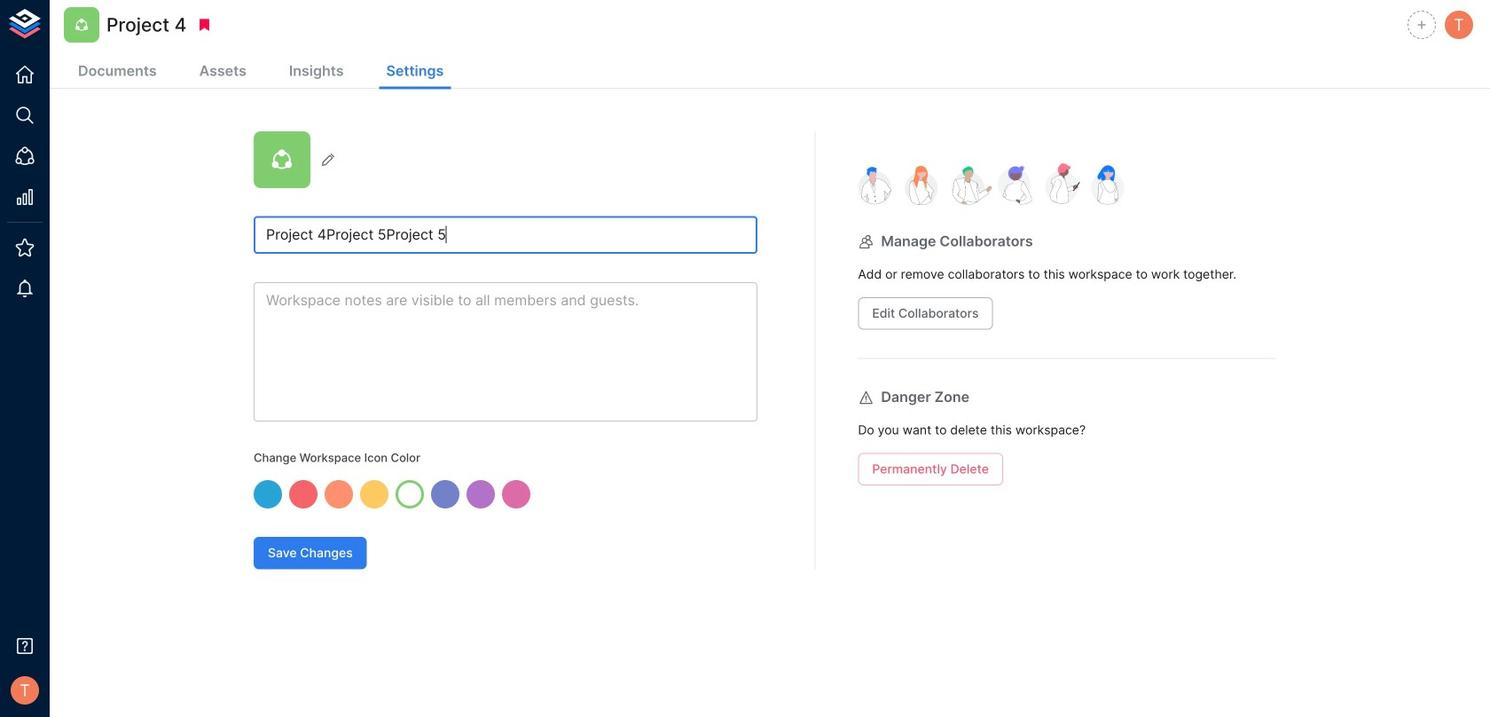 Task type: locate. For each thing, give the bounding box(es) containing it.
Workspace notes are visible to all members and guests. text field
[[254, 282, 758, 422]]

Workspace Name text field
[[254, 217, 758, 254]]

remove bookmark image
[[196, 17, 212, 33]]



Task type: vqa. For each thing, say whether or not it's contained in the screenshot.
Workspace notes are visible to all members and guests. text field
yes



